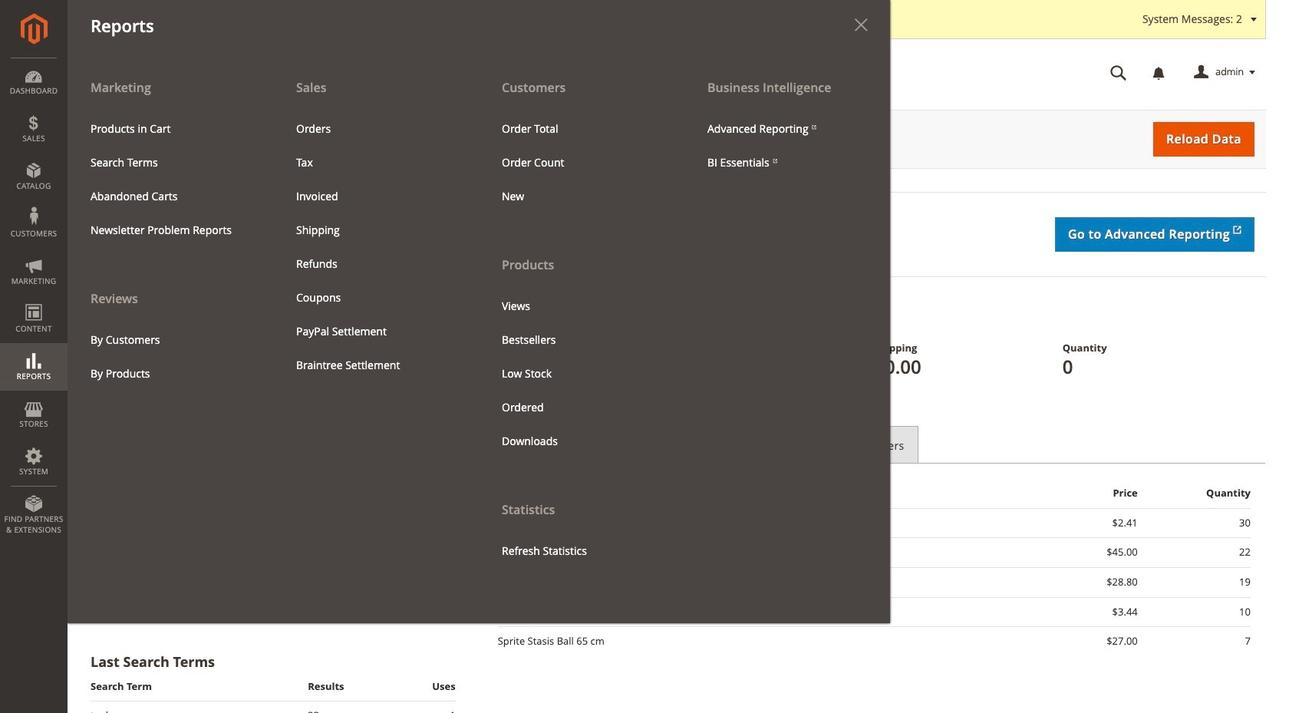 Task type: vqa. For each thing, say whether or not it's contained in the screenshot.
menu bar
yes



Task type: locate. For each thing, give the bounding box(es) containing it.
menu bar
[[0, 0, 891, 623]]

menu
[[68, 71, 891, 623], [68, 71, 273, 390], [479, 71, 685, 568], [79, 112, 262, 247], [285, 112, 468, 382], [491, 112, 673, 213], [696, 112, 879, 179], [491, 289, 673, 458], [79, 323, 262, 390]]

magento admin panel image
[[20, 13, 47, 45]]



